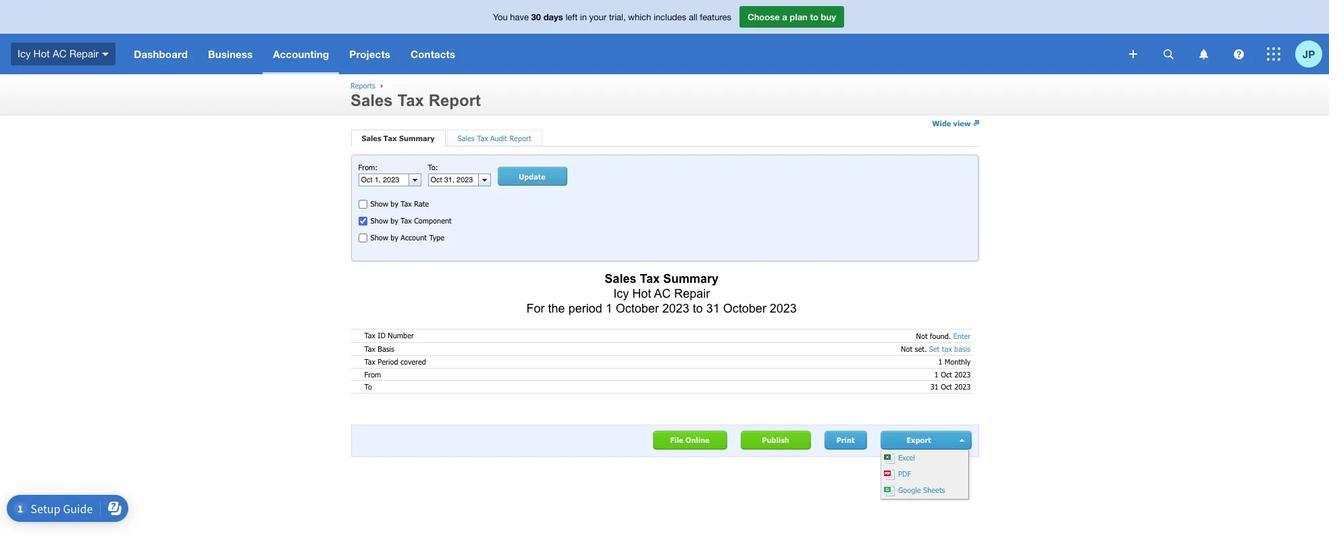 Task type: locate. For each thing, give the bounding box(es) containing it.
0 horizontal spatial icy
[[18, 48, 31, 59]]

export options... image
[[960, 439, 966, 442]]

icy hot ac repair button
[[0, 34, 124, 74]]

sales tax summary
[[362, 134, 435, 143]]

accounting
[[273, 48, 329, 60]]

ac
[[53, 48, 67, 59], [654, 287, 671, 301]]

0 horizontal spatial report
[[429, 91, 481, 109]]

0 vertical spatial to
[[811, 11, 819, 22]]

report right audit at the top left of the page
[[510, 134, 532, 143]]

0 horizontal spatial hot
[[34, 48, 50, 59]]

icy inside the "icy hot ac repair" popup button
[[18, 48, 31, 59]]

show right show by tax rate checkbox
[[371, 199, 389, 208]]

reports link
[[351, 81, 376, 90]]

0 horizontal spatial not
[[902, 345, 913, 354]]

jp
[[1303, 48, 1316, 60]]

not left set.
[[902, 345, 913, 354]]

sales
[[351, 91, 393, 109], [362, 134, 382, 143], [458, 134, 475, 143], [605, 272, 637, 286]]

by down show by tax rate
[[391, 216, 399, 225]]

days
[[544, 11, 563, 22]]

1 horizontal spatial october
[[724, 302, 767, 315]]

from
[[365, 370, 381, 379]]

1 horizontal spatial not
[[917, 332, 928, 340]]

1 vertical spatial summary
[[664, 272, 719, 286]]

1 vertical spatial oct
[[942, 383, 953, 391]]

1 vertical spatial to
[[693, 302, 703, 315]]

a
[[783, 11, 788, 22]]

svg image
[[1268, 47, 1281, 61], [1164, 49, 1174, 59], [1200, 49, 1209, 59], [1234, 49, 1244, 59], [1130, 50, 1138, 58], [102, 53, 109, 56]]

2 show from the top
[[371, 216, 389, 225]]

0 horizontal spatial repair
[[69, 48, 99, 59]]

0 vertical spatial show
[[371, 199, 389, 208]]

0 vertical spatial ac
[[53, 48, 67, 59]]

file
[[671, 436, 684, 445]]

1 horizontal spatial to
[[811, 11, 819, 22]]

features
[[700, 12, 732, 22]]

1 monthly
[[939, 357, 971, 366]]

2 vertical spatial by
[[391, 233, 399, 242]]

show right show by account type checkbox
[[371, 233, 389, 242]]

2 by from the top
[[391, 216, 399, 225]]

1 horizontal spatial repair
[[675, 287, 710, 301]]

summary inside 'sales tax summary icy hot ac repair for the period 1 october 2023 to 31 october 2023'
[[664, 272, 719, 286]]

1 horizontal spatial icy
[[614, 287, 629, 301]]

1 down not set. set tax basis
[[939, 357, 943, 366]]

1 show from the top
[[371, 199, 389, 208]]

by left account
[[391, 233, 399, 242]]

tax
[[398, 91, 424, 109], [384, 134, 397, 143], [477, 134, 488, 143], [401, 199, 412, 208], [401, 216, 412, 225], [640, 272, 660, 286], [365, 331, 376, 340], [365, 345, 376, 353], [365, 357, 376, 366]]

show by account type
[[371, 233, 445, 242]]

oct down 1 oct 2023
[[942, 383, 953, 391]]

enter link
[[954, 332, 971, 340]]

2 vertical spatial 1
[[935, 370, 939, 379]]

type
[[429, 233, 445, 242]]

pdf
[[896, 470, 912, 479]]

not set. set tax basis
[[902, 345, 971, 354]]

1 vertical spatial not
[[902, 345, 913, 354]]

update link
[[498, 167, 567, 186]]

navigation
[[124, 34, 1120, 74]]

not
[[917, 332, 928, 340], [902, 345, 913, 354]]

2023
[[663, 302, 690, 315], [770, 302, 797, 315], [955, 370, 971, 379], [955, 383, 971, 391]]

0 vertical spatial not
[[917, 332, 928, 340]]

hot
[[34, 48, 50, 59], [633, 287, 652, 301]]

sales tax audit report
[[458, 134, 532, 143]]

sales for sales tax summary
[[362, 134, 382, 143]]

show right show by tax component option
[[371, 216, 389, 225]]

to inside banner
[[811, 11, 819, 22]]

31
[[707, 302, 720, 315], [931, 383, 939, 391]]

0 horizontal spatial 31
[[707, 302, 720, 315]]

1 horizontal spatial report
[[510, 134, 532, 143]]

show by tax rate
[[371, 199, 429, 208]]

1 vertical spatial icy
[[614, 287, 629, 301]]

dashboard link
[[124, 34, 198, 74]]

1 vertical spatial repair
[[675, 287, 710, 301]]

1 horizontal spatial hot
[[633, 287, 652, 301]]

0 vertical spatial oct
[[942, 370, 953, 379]]

1 horizontal spatial ac
[[654, 287, 671, 301]]

banner
[[0, 0, 1330, 74]]

navigation containing dashboard
[[124, 34, 1120, 74]]

oct up 31 oct 2023
[[942, 370, 953, 379]]

october
[[616, 302, 659, 315], [724, 302, 767, 315]]

1 vertical spatial hot
[[633, 287, 652, 301]]

show
[[371, 199, 389, 208], [371, 216, 389, 225], [371, 233, 389, 242]]

by up show by tax component
[[391, 199, 399, 208]]

update
[[519, 172, 546, 181]]

sales inside 'sales tax summary icy hot ac repair for the period 1 october 2023 to 31 october 2023'
[[605, 272, 637, 286]]

oct
[[942, 370, 953, 379], [942, 383, 953, 391]]

show for show by account type
[[371, 233, 389, 242]]

in
[[580, 12, 587, 22]]

0 vertical spatial hot
[[34, 48, 50, 59]]

0 vertical spatial 31
[[707, 302, 720, 315]]

3 by from the top
[[391, 233, 399, 242]]

basis
[[955, 345, 971, 354]]

1 oct from the top
[[942, 370, 953, 379]]

which
[[629, 12, 652, 22]]

1 by from the top
[[391, 199, 399, 208]]

0 vertical spatial icy
[[18, 48, 31, 59]]

summary
[[399, 134, 435, 143], [664, 272, 719, 286]]

0 horizontal spatial summary
[[399, 134, 435, 143]]

tax inside 'sales tax summary icy hot ac repair for the period 1 october 2023 to 31 october 2023'
[[640, 272, 660, 286]]

0 vertical spatial summary
[[399, 134, 435, 143]]

repair inside 'sales tax summary icy hot ac repair for the period 1 october 2023 to 31 october 2023'
[[675, 287, 710, 301]]

sales tax summary icy hot ac repair for the period 1 october 2023 to 31 october 2023
[[527, 272, 797, 315]]

None text field
[[359, 174, 409, 186]]

oct for 31
[[942, 383, 953, 391]]

1 vertical spatial by
[[391, 216, 399, 225]]

1 vertical spatial show
[[371, 216, 389, 225]]

0 horizontal spatial ac
[[53, 48, 67, 59]]

accounting button
[[263, 34, 339, 74]]

excel link
[[882, 451, 969, 467]]

Show by Tax Rate checkbox
[[359, 200, 367, 209]]

0 vertical spatial repair
[[69, 48, 99, 59]]

google
[[899, 486, 922, 495]]

None text field
[[429, 174, 478, 186]]

report
[[429, 91, 481, 109], [510, 134, 532, 143]]

tax inside reports › sales tax report
[[398, 91, 424, 109]]

2 oct from the top
[[942, 383, 953, 391]]

svg image inside the "icy hot ac repair" popup button
[[102, 53, 109, 56]]

dashboard
[[134, 48, 188, 60]]

to
[[365, 383, 372, 391]]

ac inside 'sales tax summary icy hot ac repair for the period 1 october 2023 to 31 october 2023'
[[654, 287, 671, 301]]

sales tax summary link
[[362, 134, 435, 143]]

1 vertical spatial 1
[[939, 357, 943, 366]]

from:
[[359, 163, 378, 172]]

set
[[930, 345, 940, 354]]

google sheets
[[896, 486, 946, 495]]

3 show from the top
[[371, 233, 389, 242]]

1 right the 'period'
[[606, 302, 613, 315]]

to:
[[428, 163, 438, 172]]

0 horizontal spatial to
[[693, 302, 703, 315]]

business
[[208, 48, 253, 60]]

show by tax component
[[371, 216, 452, 225]]

banner containing jp
[[0, 0, 1330, 74]]

plan
[[790, 11, 808, 22]]

not up set.
[[917, 332, 928, 340]]

repair
[[69, 48, 99, 59], [675, 287, 710, 301]]

0 vertical spatial 1
[[606, 302, 613, 315]]

repair inside popup button
[[69, 48, 99, 59]]

1 horizontal spatial summary
[[664, 272, 719, 286]]

show for show by tax component
[[371, 216, 389, 225]]

1 horizontal spatial 31
[[931, 383, 939, 391]]

reports
[[351, 81, 376, 90]]

0 vertical spatial report
[[429, 91, 481, 109]]

1 up 31 oct 2023
[[935, 370, 939, 379]]

0 horizontal spatial october
[[616, 302, 659, 315]]

have
[[510, 12, 529, 22]]

not found. enter
[[917, 332, 971, 340]]

0 vertical spatial by
[[391, 199, 399, 208]]

hot inside popup button
[[34, 48, 50, 59]]

to
[[811, 11, 819, 22], [693, 302, 703, 315]]

icy
[[18, 48, 31, 59], [614, 287, 629, 301]]

2 vertical spatial show
[[371, 233, 389, 242]]

1 vertical spatial ac
[[654, 287, 671, 301]]

report down contacts 'dropdown button'
[[429, 91, 481, 109]]

all
[[689, 12, 698, 22]]

1
[[606, 302, 613, 315], [939, 357, 943, 366], [935, 370, 939, 379]]

sheets
[[924, 486, 946, 495]]

to inside 'sales tax summary icy hot ac repair for the period 1 october 2023 to 31 october 2023'
[[693, 302, 703, 315]]



Task type: vqa. For each thing, say whether or not it's contained in the screenshot.


Task type: describe. For each thing, give the bounding box(es) containing it.
monthly
[[945, 357, 971, 366]]

sales for sales tax audit report
[[458, 134, 475, 143]]

file online
[[671, 436, 710, 445]]

pdf link
[[882, 467, 969, 483]]

found.
[[931, 332, 952, 340]]

show for show by tax rate
[[371, 199, 389, 208]]

left
[[566, 12, 578, 22]]

choose
[[748, 11, 780, 22]]

publish button
[[741, 431, 811, 450]]

icy inside 'sales tax summary icy hot ac repair for the period 1 october 2023 to 31 october 2023'
[[614, 287, 629, 301]]

31 inside 'sales tax summary icy hot ac repair for the period 1 october 2023 to 31 october 2023'
[[707, 302, 720, 315]]

choose a plan to buy
[[748, 11, 837, 22]]

by for show by account type
[[391, 233, 399, 242]]

›
[[380, 81, 383, 90]]

excel
[[896, 454, 916, 462]]

reports › sales tax report
[[351, 81, 481, 109]]

by for show by tax component
[[391, 216, 399, 225]]

jp button
[[1296, 34, 1330, 74]]

tax
[[943, 345, 953, 354]]

the
[[548, 302, 565, 315]]

by for show by tax rate
[[391, 199, 399, 208]]

export
[[907, 436, 932, 445]]

sales inside reports › sales tax report
[[351, 91, 393, 109]]

tax id number
[[365, 331, 414, 340]]

enter
[[954, 332, 971, 340]]

summary for sales tax summary
[[399, 134, 435, 143]]

includes
[[654, 12, 687, 22]]

tax basis
[[365, 345, 395, 353]]

ac inside the "icy hot ac repair" popup button
[[53, 48, 67, 59]]

business button
[[198, 34, 263, 74]]

audit
[[491, 134, 508, 143]]

publish
[[762, 436, 790, 445]]

1 vertical spatial 31
[[931, 383, 939, 391]]

navigation inside banner
[[124, 34, 1120, 74]]

report inside reports › sales tax report
[[429, 91, 481, 109]]

contacts
[[411, 48, 456, 60]]

print
[[837, 436, 855, 445]]

rate
[[414, 199, 429, 208]]

period
[[378, 357, 398, 366]]

oct for 1
[[942, 370, 953, 379]]

print link
[[825, 431, 867, 450]]

1 inside 'sales tax summary icy hot ac repair for the period 1 october 2023 to 31 october 2023'
[[606, 302, 613, 315]]

1 for 1 monthly
[[939, 357, 943, 366]]

30
[[532, 11, 541, 22]]

tax period covered
[[365, 357, 426, 366]]

you
[[493, 12, 508, 22]]

hot inside 'sales tax summary icy hot ac repair for the period 1 october 2023 to 31 october 2023'
[[633, 287, 652, 301]]

google sheets link
[[882, 483, 969, 500]]

set.
[[915, 345, 927, 354]]

summary for sales tax summary icy hot ac repair for the period 1 october 2023 to 31 october 2023
[[664, 272, 719, 286]]

for
[[527, 302, 545, 315]]

component
[[414, 216, 452, 225]]

your
[[590, 12, 607, 22]]

icy hot ac repair
[[18, 48, 99, 59]]

covered
[[401, 357, 426, 366]]

31 oct 2023
[[931, 383, 971, 391]]

you have 30 days left in your trial, which includes all features
[[493, 11, 732, 22]]

trial,
[[609, 12, 626, 22]]

file online link
[[653, 431, 728, 450]]

not for not found. enter
[[917, 332, 928, 340]]

id
[[378, 331, 386, 340]]

not for not set. set tax basis
[[902, 345, 913, 354]]

contacts button
[[401, 34, 466, 74]]

account
[[401, 233, 427, 242]]

projects button
[[339, 34, 401, 74]]

2 october from the left
[[724, 302, 767, 315]]

set tax basis link
[[930, 345, 971, 354]]

basis
[[378, 345, 395, 353]]

period
[[569, 302, 603, 315]]

Show by Account Type checkbox
[[359, 234, 367, 243]]

projects
[[350, 48, 391, 60]]

number
[[388, 331, 414, 340]]

online
[[686, 436, 710, 445]]

buy
[[821, 11, 837, 22]]

sales for sales tax summary icy hot ac repair for the period 1 october 2023 to 31 october 2023
[[605, 272, 637, 286]]

1 vertical spatial report
[[510, 134, 532, 143]]

sales tax audit report link
[[458, 134, 532, 143]]

1 oct 2023
[[935, 370, 971, 379]]

1 for 1 oct 2023
[[935, 370, 939, 379]]

Show by Tax Component checkbox
[[359, 217, 367, 226]]

1 october from the left
[[616, 302, 659, 315]]



